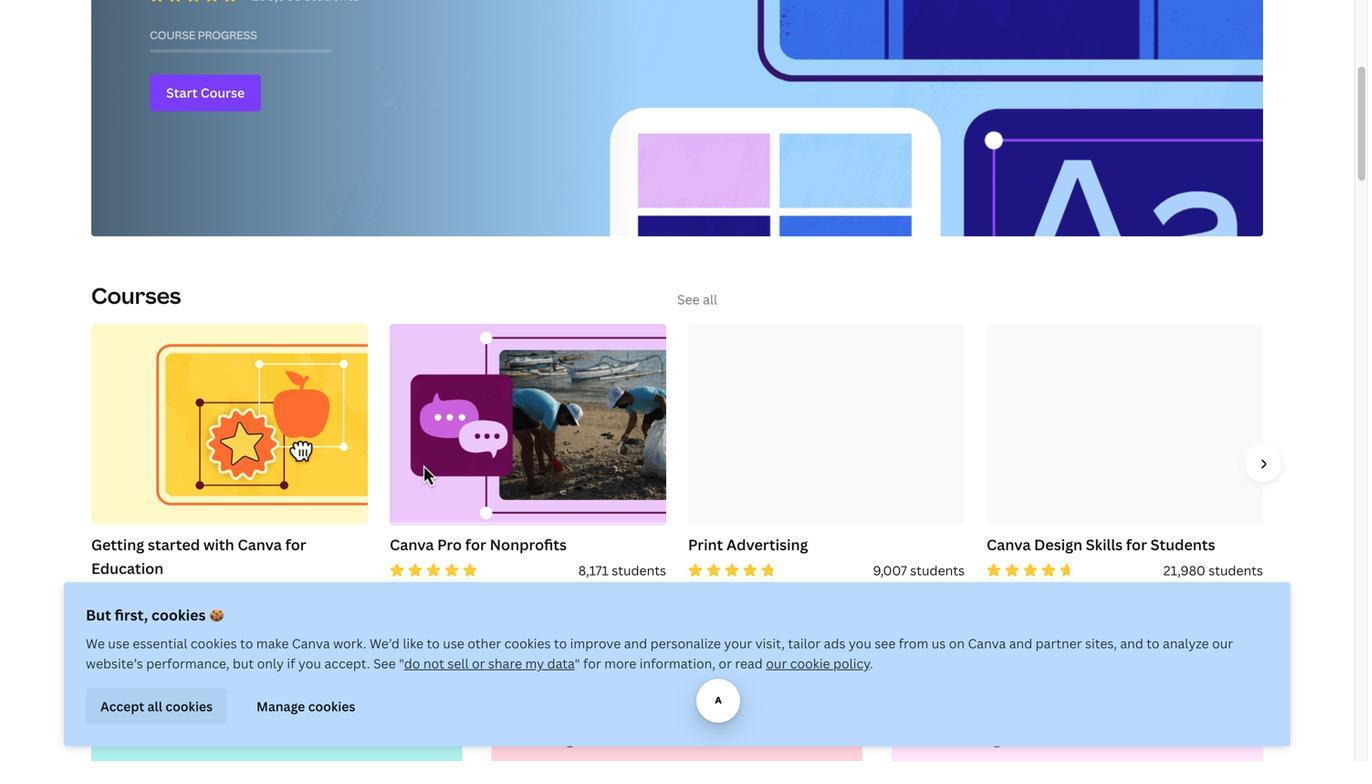 Task type: locate. For each thing, give the bounding box(es) containing it.
1 " from the left
[[399, 655, 404, 672]]

1 students from the left
[[612, 562, 666, 579]]

see for courses
[[677, 291, 700, 308]]

for inside getting started with canva for education
[[285, 535, 306, 555]]

1 horizontal spatial our
[[1212, 635, 1233, 652]]

do
[[404, 655, 420, 672]]

presenting
[[914, 727, 1001, 750]]

nonprofits
[[490, 535, 567, 555]]

we
[[86, 635, 105, 652]]

you
[[849, 635, 871, 652], [298, 655, 321, 672]]

started for getting started with canva
[[578, 727, 640, 750]]

see
[[677, 291, 700, 308], [373, 655, 396, 672], [677, 673, 700, 690]]

8,171 students
[[578, 562, 666, 579]]

all
[[703, 291, 717, 308], [703, 673, 717, 690], [147, 698, 162, 715]]

0 horizontal spatial started
[[148, 535, 200, 555]]

2 see all from the top
[[677, 673, 717, 690]]

1 vertical spatial see
[[373, 655, 396, 672]]

canva pro for nonprofits image
[[390, 324, 666, 526]]

other
[[468, 635, 501, 652]]

we'd
[[370, 635, 400, 652]]

0 vertical spatial our
[[1212, 635, 1233, 652]]

canva pro for nonprofits link
[[390, 533, 666, 560]]

to up data on the left bottom of page
[[554, 635, 567, 652]]

1 vertical spatial see all
[[677, 673, 717, 690]]

started up education
[[148, 535, 200, 555]]

3 to from the left
[[554, 635, 567, 652]]

21,980
[[1164, 562, 1205, 579]]

students right 9,007 on the right bottom of page
[[910, 562, 965, 579]]

" inside we use essential cookies to make canva work. we'd like to use other cookies to improve and personalize your visit, tailor ads you see from us on canva and partner sites, and to analyze our website's performance, but only if you accept. see "
[[399, 655, 404, 672]]

on
[[949, 635, 965, 652]]

1 horizontal spatial students
[[910, 562, 965, 579]]

0 vertical spatial started
[[148, 535, 200, 555]]

our
[[1212, 635, 1233, 652], [766, 655, 787, 672]]

to right the like
[[427, 635, 440, 652]]

use
[[108, 635, 129, 652], [443, 635, 464, 652]]

1 vertical spatial you
[[298, 655, 321, 672]]

work.
[[333, 635, 366, 652]]

our inside we use essential cookies to make canva work. we'd like to use other cookies to improve and personalize your visit, tailor ads you see from us on canva and partner sites, and to analyze our website's performance, but only if you accept. see "
[[1212, 635, 1233, 652]]

1 vertical spatial see all link
[[677, 673, 717, 690]]

cookies
[[151, 605, 206, 625], [191, 635, 237, 652], [504, 635, 551, 652], [165, 698, 213, 715], [308, 698, 355, 715]]

do not sell or share my data " for more information, or read our cookie policy .
[[404, 655, 873, 672]]

2 see all link from the top
[[677, 673, 717, 690]]

getting inside getting started with canva for education
[[91, 535, 144, 555]]

0 horizontal spatial "
[[399, 655, 404, 672]]

1 horizontal spatial and
[[1009, 635, 1032, 652]]

4 to from the left
[[1147, 635, 1160, 652]]

students for canva pro for nonprofits
[[612, 562, 666, 579]]

our right analyze
[[1212, 635, 1233, 652]]

1 vertical spatial started
[[578, 727, 640, 750]]

and left partner
[[1009, 635, 1032, 652]]

with right presenting
[[1005, 727, 1040, 750]]

0 vertical spatial see all link
[[677, 291, 717, 308]]

if
[[287, 655, 295, 672]]

education
[[91, 559, 164, 578]]

21,980 students
[[1164, 562, 1263, 579]]

"
[[399, 655, 404, 672], [575, 655, 580, 672]]

our down 'visit,' in the right bottom of the page
[[766, 655, 787, 672]]

2 students from the left
[[910, 562, 965, 579]]

performance,
[[146, 655, 229, 672]]

print
[[688, 535, 723, 555]]

2 horizontal spatial and
[[1120, 635, 1143, 652]]

new canva features
[[113, 727, 279, 750]]

with up 🍪
[[203, 535, 234, 555]]

2 vertical spatial all
[[147, 698, 162, 715]]

students right 8,171
[[612, 562, 666, 579]]

but
[[233, 655, 254, 672]]

started for getting started with canva for education
[[148, 535, 200, 555]]

use up sell
[[443, 635, 464, 652]]

new
[[113, 727, 149, 750]]

with for getting started with canva
[[644, 727, 679, 750]]

with
[[203, 535, 234, 555], [644, 727, 679, 750], [1005, 727, 1040, 750]]

manage cookies
[[256, 698, 355, 715]]

or left read
[[719, 655, 732, 672]]

see all for courses
[[677, 291, 717, 308]]

1 use from the left
[[108, 635, 129, 652]]

0 horizontal spatial getting
[[91, 535, 144, 555]]

all inside the accept all cookies "button"
[[147, 698, 162, 715]]

you up policy
[[849, 635, 871, 652]]

8,171
[[578, 562, 609, 579]]

and right 'sites,'
[[1120, 635, 1143, 652]]

1 vertical spatial our
[[766, 655, 787, 672]]

your
[[724, 635, 752, 652]]

to up 'but'
[[240, 635, 253, 652]]

0 vertical spatial you
[[849, 635, 871, 652]]

" down the like
[[399, 655, 404, 672]]

started down more
[[578, 727, 640, 750]]

design
[[1034, 535, 1082, 555]]

1 horizontal spatial getting
[[513, 727, 574, 750]]

1 horizontal spatial started
[[578, 727, 640, 750]]

0 vertical spatial getting
[[91, 535, 144, 555]]

canva
[[238, 535, 282, 555], [390, 535, 434, 555], [987, 535, 1031, 555], [292, 635, 330, 652], [968, 635, 1006, 652], [152, 727, 203, 750], [682, 727, 733, 750], [1043, 727, 1094, 750]]

do not sell or share my data link
[[404, 655, 575, 672]]

and up do not sell or share my data " for more information, or read our cookie policy .
[[624, 635, 647, 652]]

students
[[1151, 535, 1215, 555]]

1 horizontal spatial "
[[575, 655, 580, 672]]

with inside 'link'
[[1005, 727, 1040, 750]]

features
[[207, 727, 279, 750]]

getting
[[91, 535, 144, 555], [513, 727, 574, 750]]

0 vertical spatial all
[[703, 291, 717, 308]]

getting up education
[[91, 535, 144, 555]]

with for getting started with canva for education
[[203, 535, 234, 555]]

presenting with canva
[[914, 727, 1094, 750]]

getting started with canva for education image
[[91, 324, 368, 526]]

see all
[[677, 291, 717, 308], [677, 673, 717, 690]]

1 horizontal spatial with
[[644, 727, 679, 750]]

information,
[[640, 655, 716, 672]]

1 vertical spatial getting
[[513, 727, 574, 750]]

courses
[[91, 281, 181, 311]]

cookie
[[790, 655, 830, 672]]

1 and from the left
[[624, 635, 647, 652]]

read
[[735, 655, 763, 672]]

2 or from the left
[[719, 655, 732, 672]]

to
[[240, 635, 253, 652], [427, 635, 440, 652], [554, 635, 567, 652], [1147, 635, 1160, 652]]

1 vertical spatial all
[[703, 673, 717, 690]]

cookies down "accept."
[[308, 698, 355, 715]]

essential
[[133, 635, 187, 652]]

we use essential cookies to make canva work. we'd like to use other cookies to improve and personalize your visit, tailor ads you see from us on canva and partner sites, and to analyze our website's performance, but only if you accept. see "
[[86, 635, 1233, 672]]

tutorials folders image
[[898, 712, 1263, 761]]

started
[[148, 535, 200, 555], [578, 727, 640, 750]]

see for tutorials
[[677, 673, 700, 690]]

and
[[624, 635, 647, 652], [1009, 635, 1032, 652], [1120, 635, 1143, 652]]

see all link for tutorials
[[677, 673, 717, 690]]

0 horizontal spatial you
[[298, 655, 321, 672]]

1 horizontal spatial or
[[719, 655, 732, 672]]

to left analyze
[[1147, 635, 1160, 652]]

0 vertical spatial see
[[677, 291, 700, 308]]

all for tutorials
[[703, 673, 717, 690]]

share
[[488, 655, 522, 672]]

use up website's
[[108, 635, 129, 652]]

getting down my
[[513, 727, 574, 750]]

canva pro for nonprofits
[[390, 535, 567, 555]]

0 horizontal spatial use
[[108, 635, 129, 652]]

9,007 students
[[873, 562, 965, 579]]

3 students from the left
[[1209, 562, 1263, 579]]

make
[[256, 635, 289, 652]]

data
[[547, 655, 575, 672]]

see all link for courses
[[677, 291, 717, 308]]

1 see all from the top
[[677, 291, 717, 308]]

.
[[870, 655, 873, 672]]

you right if
[[298, 655, 321, 672]]

1 see all link from the top
[[677, 291, 717, 308]]

print advertising link
[[688, 533, 965, 560]]

2 " from the left
[[575, 655, 580, 672]]

analyze
[[1163, 635, 1209, 652]]

0 horizontal spatial or
[[472, 655, 485, 672]]

or
[[472, 655, 485, 672], [719, 655, 732, 672]]

1 horizontal spatial use
[[443, 635, 464, 652]]

with inside getting started with canva for education
[[203, 535, 234, 555]]

2 horizontal spatial students
[[1209, 562, 1263, 579]]

see all link
[[677, 291, 717, 308], [677, 673, 717, 690]]

or right sell
[[472, 655, 485, 672]]

with down information,
[[644, 727, 679, 750]]

0 horizontal spatial and
[[624, 635, 647, 652]]

0 horizontal spatial students
[[612, 562, 666, 579]]

students
[[612, 562, 666, 579], [910, 562, 965, 579], [1209, 562, 1263, 579]]

personalize
[[650, 635, 721, 652]]

0 vertical spatial see all
[[677, 291, 717, 308]]

2 horizontal spatial with
[[1005, 727, 1040, 750]]

" down improve
[[575, 655, 580, 672]]

canva inside getting started with canva for education
[[238, 535, 282, 555]]

started inside getting started with canva for education
[[148, 535, 200, 555]]

course
[[150, 27, 196, 42]]

from
[[899, 635, 928, 652]]

see
[[875, 635, 896, 652]]

0 horizontal spatial with
[[203, 535, 234, 555]]

visit,
[[755, 635, 785, 652]]

2 vertical spatial see
[[677, 673, 700, 690]]

courses link
[[91, 281, 181, 311]]

students right 21,980
[[1209, 562, 1263, 579]]

cookies up essential
[[151, 605, 206, 625]]

cookies up new canva features
[[165, 698, 213, 715]]



Task type: describe. For each thing, give the bounding box(es) containing it.
our cookie policy link
[[766, 655, 870, 672]]

0 horizontal spatial our
[[766, 655, 787, 672]]

more
[[604, 655, 636, 672]]

accept all cookies button
[[86, 688, 227, 725]]

getting started with canva link
[[492, 706, 863, 761]]

see inside we use essential cookies to make canva work. we'd like to use other cookies to improve and personalize your visit, tailor ads you see from us on canva and partner sites, and to analyze our website's performance, but only if you accept. see "
[[373, 655, 396, 672]]

us
[[932, 635, 946, 652]]

cookies up my
[[504, 635, 551, 652]]

1 horizontal spatial you
[[849, 635, 871, 652]]

cookies inside the accept all cookies "button"
[[165, 698, 213, 715]]

but first, cookies 🍪
[[86, 605, 224, 625]]

3 and from the left
[[1120, 635, 1143, 652]]

cookies down 🍪
[[191, 635, 237, 652]]

1 to from the left
[[240, 635, 253, 652]]

students for print advertising
[[910, 562, 965, 579]]

canva design skills for students link
[[987, 533, 1263, 560]]

ds lp top hero banner image image
[[91, 0, 1263, 237]]

new canva features link
[[91, 706, 462, 761]]

advertising
[[726, 535, 808, 555]]

skills
[[1086, 535, 1123, 555]]

not
[[423, 655, 444, 672]]

canva design skills for students
[[987, 535, 1215, 555]]

2 and from the left
[[1009, 635, 1032, 652]]

all for courses
[[703, 291, 717, 308]]

tutorials
[[91, 663, 187, 693]]

🍪
[[209, 605, 224, 625]]

ads
[[824, 635, 846, 652]]

first,
[[115, 605, 148, 625]]

manage cookies button
[[242, 688, 370, 725]]

only
[[257, 655, 284, 672]]

improve
[[570, 635, 621, 652]]

like
[[403, 635, 424, 652]]

progress
[[198, 27, 257, 42]]

2 use from the left
[[443, 635, 464, 652]]

partner
[[1036, 635, 1082, 652]]

getting started with canva for education
[[91, 535, 306, 578]]

see all for tutorials
[[677, 673, 717, 690]]

getting started with canva for education link
[[91, 533, 368, 584]]

9,007
[[873, 562, 907, 579]]

tutorials new features image
[[97, 712, 462, 761]]

tutorials getting started image
[[498, 712, 863, 761]]

policy
[[833, 655, 870, 672]]

students for canva design skills for students
[[1209, 562, 1263, 579]]

course progress
[[150, 27, 257, 42]]

pro
[[437, 535, 462, 555]]

print advertising
[[688, 535, 808, 555]]

1 or from the left
[[472, 655, 485, 672]]

but
[[86, 605, 111, 625]]

accept all cookies
[[100, 698, 213, 715]]

getting for getting started with canva
[[513, 727, 574, 750]]

my
[[525, 655, 544, 672]]

tutorials link
[[91, 663, 187, 693]]

presenting with canva link
[[892, 706, 1263, 761]]

cookies inside manage cookies button
[[308, 698, 355, 715]]

tailor
[[788, 635, 821, 652]]

getting for getting started with canva for education
[[91, 535, 144, 555]]

website's
[[86, 655, 143, 672]]

getting started with canva
[[513, 727, 733, 750]]

sites,
[[1085, 635, 1117, 652]]

sell
[[448, 655, 469, 672]]

accept
[[100, 698, 144, 715]]

2 to from the left
[[427, 635, 440, 652]]

accept.
[[324, 655, 370, 672]]

manage
[[256, 698, 305, 715]]



Task type: vqa. For each thing, say whether or not it's contained in the screenshot.
the middle the projects
no



